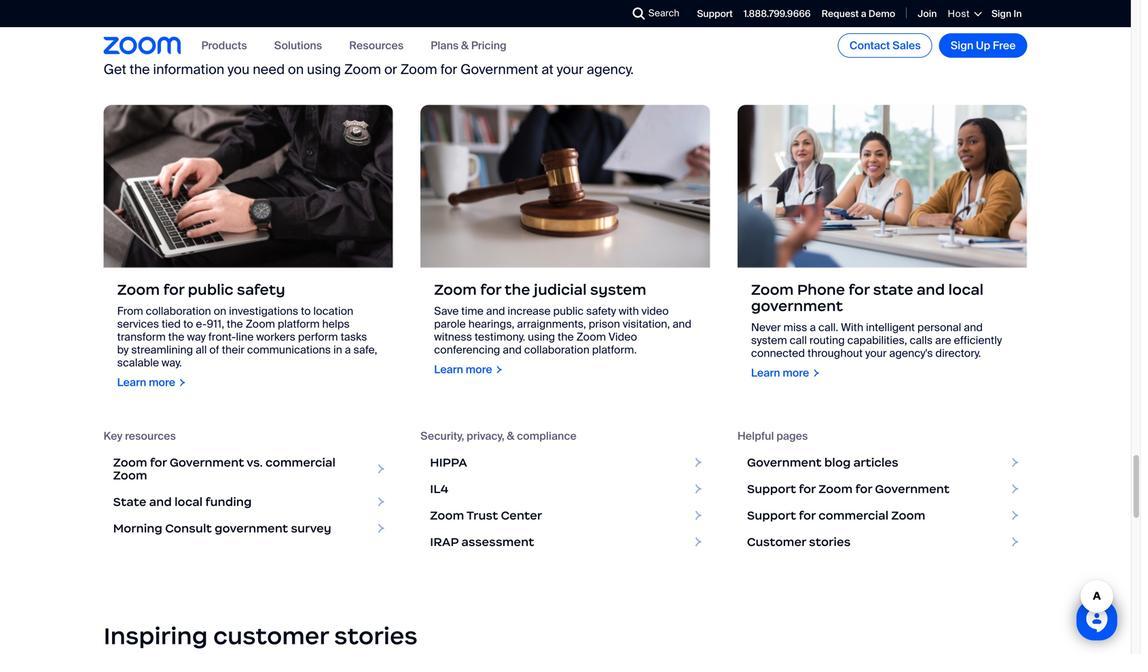 Task type: locate. For each thing, give the bounding box(es) containing it.
for down plans
[[441, 61, 457, 78]]

irap assessment
[[430, 535, 534, 550]]

increase
[[508, 304, 551, 318]]

1 horizontal spatial &
[[507, 429, 515, 443]]

connected
[[751, 346, 805, 360]]

articles
[[854, 455, 899, 470]]

a left demo at the top right of page
[[861, 8, 867, 20]]

investigations
[[229, 298, 298, 312]]

for inside the zoom for public safety from collaboration on investigations to location services tied to e-911, the zoom platform helps transform the way front-line workers perform tasks by streamlining all of their communications in a safe, scalable way. learn more
[[163, 274, 184, 293]]

consult
[[165, 521, 212, 536]]

customer stories link
[[738, 529, 1028, 556]]

the right 911,
[[227, 311, 243, 325]]

for inside zoom phone for state and local government never miss a call. with intelligent personal and system call routing capabilities, calls are efficiently connected throughout your agency's directory. learn more
[[849, 281, 870, 299]]

911,
[[207, 311, 224, 325]]

0 horizontal spatial stories
[[334, 621, 418, 651]]

using down increase
[[528, 330, 555, 344]]

0 vertical spatial on
[[288, 61, 304, 78]]

search image
[[633, 7, 645, 20]]

a inside the zoom for public safety from collaboration on investigations to location services tied to e-911, the zoom platform helps transform the way front-line workers perform tasks by streamlining all of their communications in a safe, scalable way. learn more
[[345, 336, 351, 351]]

key resources
[[104, 429, 176, 443]]

1 horizontal spatial more
[[466, 362, 492, 377]]

man on computer image
[[104, 99, 394, 262]]

never
[[751, 320, 781, 335]]

your inside zoom phone for state and local government never miss a call. with intelligent personal and system call routing capabilities, calls are efficiently connected throughout your agency's directory. learn more
[[866, 346, 887, 360]]

1 vertical spatial public
[[553, 304, 584, 318]]

1 vertical spatial your
[[866, 346, 887, 360]]

1 vertical spatial a
[[810, 320, 816, 335]]

security,
[[421, 429, 464, 443]]

safety left with on the top right
[[586, 304, 616, 318]]

0 vertical spatial support
[[697, 8, 733, 20]]

sign for sign in
[[992, 8, 1012, 20]]

streamlining
[[131, 336, 193, 351]]

0 vertical spatial commercial
[[266, 455, 336, 470]]

zoom
[[344, 61, 381, 78], [401, 61, 437, 78], [117, 274, 160, 293], [434, 281, 477, 299], [751, 281, 794, 299], [246, 311, 275, 325], [577, 330, 606, 344], [113, 455, 147, 470], [113, 468, 147, 483], [819, 482, 853, 497], [430, 508, 464, 523], [892, 508, 926, 523]]

contact sales
[[850, 38, 921, 53]]

0 vertical spatial system
[[590, 281, 647, 299]]

2 horizontal spatial more
[[783, 366, 810, 380]]

directory.
[[936, 346, 981, 360]]

0 vertical spatial &
[[461, 38, 469, 53]]

collaboration inside zoom for the judicial system save time and increase public safety with video parole hearings, arraignments, prison visitation, and witness testimony. using the zoom video conferencing and collaboration platform. learn more
[[524, 343, 590, 357]]

support right search
[[697, 8, 733, 20]]

learn down scalable
[[117, 369, 146, 383]]

need
[[253, 61, 285, 78]]

blog
[[825, 455, 851, 470]]

0 horizontal spatial on
[[214, 298, 226, 312]]

stories
[[809, 535, 851, 550], [334, 621, 418, 651]]

on right 'e-' at the left
[[214, 298, 226, 312]]

government up "products"
[[164, 0, 311, 23]]

1 vertical spatial on
[[214, 298, 226, 312]]

questions,
[[292, 20, 417, 49]]

2 vertical spatial a
[[345, 336, 351, 351]]

search image
[[633, 7, 645, 20]]

0 horizontal spatial more
[[149, 369, 175, 383]]

save
[[434, 304, 459, 318]]

0 horizontal spatial using
[[307, 61, 341, 78]]

government down state and local funding link
[[215, 521, 288, 536]]

perform
[[298, 324, 338, 338]]

more down way.
[[149, 369, 175, 383]]

request a demo
[[822, 8, 896, 20]]

1 horizontal spatial local
[[949, 281, 984, 299]]

support up customer
[[747, 508, 796, 523]]

collaboration inside the zoom for public safety from collaboration on investigations to location services tied to e-911, the zoom platform helps transform the way front-line workers perform tasks by streamlining all of their communications in a safe, scalable way. learn more
[[146, 298, 211, 312]]

0 vertical spatial stories
[[809, 535, 851, 550]]

2 vertical spatial support
[[747, 508, 796, 523]]

system inside zoom phone for state and local government never miss a call. with intelligent personal and system call routing capabilities, calls are efficiently connected throughout your agency's directory. learn more
[[751, 333, 787, 347]]

contact sales link
[[838, 33, 933, 58]]

0 horizontal spatial public
[[188, 274, 234, 293]]

host button
[[948, 7, 981, 20]]

support for support for zoom for government
[[747, 482, 796, 497]]

to left location
[[301, 298, 311, 312]]

1 vertical spatial system
[[751, 333, 787, 347]]

0 horizontal spatial collaboration
[[146, 298, 211, 312]]

sign up free link
[[940, 33, 1028, 58]]

system up with on the top right
[[590, 281, 647, 299]]

and
[[917, 281, 945, 299], [486, 304, 505, 318], [673, 317, 692, 331], [964, 320, 983, 335], [503, 343, 522, 357], [149, 495, 172, 510]]

1 vertical spatial safety
[[586, 304, 616, 318]]

government up funding
[[170, 455, 244, 470]]

state
[[113, 495, 146, 510]]

zoom for government vs. commercial zoom link
[[104, 450, 394, 489]]

throughout
[[808, 346, 863, 360]]

government blog articles
[[747, 455, 899, 470]]

resources
[[125, 429, 176, 443]]

sign left 'in'
[[992, 8, 1012, 20]]

0 horizontal spatial &
[[461, 38, 469, 53]]

sign in link
[[992, 8, 1022, 20]]

government up miss
[[751, 297, 843, 315]]

judges hammer image
[[421, 105, 711, 268]]

government down pages
[[747, 455, 822, 470]]

0 vertical spatial public
[[188, 274, 234, 293]]

video
[[642, 304, 669, 318]]

commercial right vs.
[[266, 455, 336, 470]]

1 vertical spatial government
[[751, 297, 843, 315]]

state
[[873, 281, 914, 299]]

personal
[[918, 320, 962, 335]]

for inside zoom for government vs. commercial zoom
[[150, 455, 167, 470]]

way
[[187, 324, 206, 338]]

witness
[[434, 330, 472, 344]]

to left 'e-' at the left
[[183, 311, 193, 325]]

0 horizontal spatial commercial
[[266, 455, 336, 470]]

sign left up
[[951, 38, 974, 53]]

0 vertical spatial sign
[[992, 8, 1012, 20]]

1 vertical spatial sign
[[951, 38, 974, 53]]

plans & pricing link
[[431, 38, 507, 53]]

0 horizontal spatial system
[[590, 281, 647, 299]]

time
[[461, 304, 484, 318]]

il4
[[430, 482, 449, 497]]

0 vertical spatial safety
[[237, 274, 285, 293]]

pricing
[[471, 38, 507, 53]]

1 vertical spatial support
[[747, 482, 796, 497]]

0 horizontal spatial safety
[[237, 274, 285, 293]]

0 vertical spatial local
[[949, 281, 984, 299]]

on down solutions at the left top
[[288, 61, 304, 78]]

calls
[[910, 333, 933, 347]]

more down conferencing
[[466, 362, 492, 377]]

conferencing
[[434, 343, 500, 357]]

helpful pages
[[738, 429, 808, 443]]

2 horizontal spatial learn
[[751, 366, 780, 380]]

support for zoom for government
[[747, 482, 950, 497]]

scalable
[[117, 349, 159, 364]]

0 vertical spatial using
[[307, 61, 341, 78]]

a right in
[[345, 336, 351, 351]]

government
[[461, 61, 538, 78], [170, 455, 244, 470], [747, 455, 822, 470], [875, 482, 950, 497]]

1 vertical spatial &
[[507, 429, 515, 443]]

0 horizontal spatial local
[[175, 495, 203, 510]]

collaboration up the way
[[146, 298, 211, 312]]

& right privacy,
[[507, 429, 515, 443]]

morning consult government survey
[[113, 521, 331, 536]]

1 horizontal spatial a
[[810, 320, 816, 335]]

in
[[1014, 8, 1022, 20]]

local up personal on the right
[[949, 281, 984, 299]]

local inside zoom phone for state and local government never miss a call. with intelligent personal and system call routing capabilities, calls are efficiently connected throughout your agency's directory. learn more
[[949, 281, 984, 299]]

1 horizontal spatial sign
[[992, 8, 1012, 20]]

tied
[[162, 311, 181, 325]]

1 horizontal spatial collaboration
[[524, 343, 590, 357]]

& right plans
[[461, 38, 469, 53]]

your
[[557, 61, 584, 78], [866, 346, 887, 360]]

survey
[[291, 521, 331, 536]]

public up 911,
[[188, 274, 234, 293]]

0 horizontal spatial learn
[[117, 369, 146, 383]]

visitation,
[[623, 317, 670, 331]]

call
[[790, 333, 807, 347]]

more down the connected
[[783, 366, 810, 380]]

hippa link
[[421, 450, 711, 476]]

government inside your government digital transformation questions, answered
[[164, 0, 311, 23]]

more
[[466, 362, 492, 377], [783, 366, 810, 380], [149, 369, 175, 383]]

irap
[[430, 535, 459, 550]]

for left state
[[849, 281, 870, 299]]

of
[[209, 336, 219, 351]]

support down helpful pages
[[747, 482, 796, 497]]

1 vertical spatial using
[[528, 330, 555, 344]]

local up the consult
[[175, 495, 203, 510]]

safety inside zoom for the judicial system save time and increase public safety with video parole hearings, arraignments, prison visitation, and witness testimony. using the zoom video conferencing and collaboration platform. learn more
[[586, 304, 616, 318]]

0 vertical spatial collaboration
[[146, 298, 211, 312]]

inspiring
[[104, 621, 208, 651]]

1 horizontal spatial safety
[[586, 304, 616, 318]]

the left the prison
[[558, 330, 574, 344]]

0 horizontal spatial to
[[183, 311, 193, 325]]

a inside zoom phone for state and local government never miss a call. with intelligent personal and system call routing capabilities, calls are efficiently connected throughout your agency's directory. learn more
[[810, 320, 816, 335]]

1 horizontal spatial system
[[751, 333, 787, 347]]

1 horizontal spatial using
[[528, 330, 555, 344]]

1 horizontal spatial learn
[[434, 362, 463, 377]]

plans
[[431, 38, 459, 53]]

privacy,
[[467, 429, 505, 443]]

system left call
[[751, 333, 787, 347]]

judicial
[[534, 281, 587, 299]]

0 horizontal spatial your
[[557, 61, 584, 78]]

zoom phone for state and local government never miss a call. with intelligent personal and system call routing capabilities, calls are efficiently connected throughout your agency's directory. learn more
[[751, 281, 1003, 380]]

1 vertical spatial commercial
[[819, 508, 889, 523]]

for up time
[[480, 281, 501, 299]]

your right at
[[557, 61, 584, 78]]

on
[[288, 61, 304, 78], [214, 298, 226, 312]]

2 vertical spatial government
[[215, 521, 288, 536]]

public down "judicial"
[[553, 304, 584, 318]]

&
[[461, 38, 469, 53], [507, 429, 515, 443]]

government inside zoom for government vs. commercial zoom
[[170, 455, 244, 470]]

learn
[[434, 362, 463, 377], [751, 366, 780, 380], [117, 369, 146, 383]]

1 horizontal spatial your
[[866, 346, 887, 360]]

for up tied
[[163, 274, 184, 293]]

1 vertical spatial local
[[175, 495, 203, 510]]

0 horizontal spatial sign
[[951, 38, 974, 53]]

safety up investigations
[[237, 274, 285, 293]]

1.888.799.9666
[[744, 8, 811, 20]]

all
[[196, 336, 207, 351]]

learn down conferencing
[[434, 362, 463, 377]]

safety inside the zoom for public safety from collaboration on investigations to location services tied to e-911, the zoom platform helps transform the way front-line workers perform tasks by streamlining all of their communications in a safe, scalable way. learn more
[[237, 274, 285, 293]]

the down "zoom logo" at top
[[130, 61, 150, 78]]

0 vertical spatial government
[[164, 0, 311, 23]]

public inside zoom for the judicial system save time and increase public safety with video parole hearings, arraignments, prison visitation, and witness testimony. using the zoom video conferencing and collaboration platform. learn more
[[553, 304, 584, 318]]

using down solutions at the left top
[[307, 61, 341, 78]]

1 vertical spatial stories
[[334, 621, 418, 651]]

government inside zoom phone for state and local government never miss a call. with intelligent personal and system call routing capabilities, calls are efficiently connected throughout your agency's directory. learn more
[[751, 297, 843, 315]]

you
[[228, 61, 250, 78]]

for down resources
[[150, 455, 167, 470]]

sign for sign up free
[[951, 38, 974, 53]]

your down 'intelligent'
[[866, 346, 887, 360]]

or
[[384, 61, 397, 78]]

learn down the connected
[[751, 366, 780, 380]]

1 horizontal spatial public
[[553, 304, 584, 318]]

0 vertical spatial a
[[861, 8, 867, 20]]

commercial down support for zoom for government
[[819, 508, 889, 523]]

1 vertical spatial collaboration
[[524, 343, 590, 357]]

0 horizontal spatial a
[[345, 336, 351, 351]]

a left call.
[[810, 320, 816, 335]]

collaboration down arraignments,
[[524, 343, 590, 357]]

resources button
[[349, 38, 404, 53]]

support link
[[697, 8, 733, 20]]



Task type: vqa. For each thing, say whether or not it's contained in the screenshot.
ZOOM
yes



Task type: describe. For each thing, give the bounding box(es) containing it.
learn inside zoom for the judicial system save time and increase public safety with video parole hearings, arraignments, prison visitation, and witness testimony. using the zoom video conferencing and collaboration platform. learn more
[[434, 362, 463, 377]]

platform
[[278, 311, 320, 325]]

the left the way
[[168, 324, 185, 338]]

government up support for commercial zoom link
[[875, 482, 950, 497]]

irap assessment link
[[421, 529, 711, 556]]

request a demo link
[[822, 8, 896, 20]]

trust
[[467, 508, 498, 523]]

zoom trust center link
[[421, 503, 711, 529]]

1 horizontal spatial commercial
[[819, 508, 889, 523]]

zoom for government vs. commercial zoom
[[113, 455, 336, 483]]

zoom for public safety from collaboration on investigations to location services tied to e-911, the zoom platform helps transform the way front-line workers perform tasks by streamlining all of their communications in a safe, scalable way. learn more
[[117, 274, 377, 383]]

zoom inside zoom phone for state and local government never miss a call. with intelligent personal and system call routing capabilities, calls are efficiently connected throughout your agency's directory. learn more
[[751, 281, 794, 299]]

sales
[[893, 38, 921, 53]]

call.
[[819, 320, 839, 335]]

for up customer stories
[[799, 508, 816, 523]]

services
[[117, 311, 159, 325]]

get the information you need on using zoom or zoom for government at your agency.
[[104, 61, 634, 78]]

from
[[117, 298, 143, 312]]

miss
[[784, 320, 808, 335]]

for inside zoom for the judicial system save time and increase public safety with video parole hearings, arraignments, prison visitation, and witness testimony. using the zoom video conferencing and collaboration platform. learn more
[[480, 281, 501, 299]]

learn inside the zoom for public safety from collaboration on investigations to location services tied to e-911, the zoom platform helps transform the way front-line workers perform tasks by streamlining all of their communications in a safe, scalable way. learn more
[[117, 369, 146, 383]]

information
[[153, 61, 224, 78]]

inspiring customer stories
[[104, 621, 418, 651]]

parole
[[434, 317, 466, 331]]

safe,
[[354, 336, 377, 351]]

front-
[[208, 324, 236, 338]]

commercial inside zoom for government vs. commercial zoom
[[266, 455, 336, 470]]

on inside the zoom for public safety from collaboration on investigations to location services tied to e-911, the zoom platform helps transform the way front-line workers perform tasks by streamlining all of their communications in a safe, scalable way. learn more
[[214, 298, 226, 312]]

customer
[[747, 535, 807, 550]]

2 horizontal spatial a
[[861, 8, 867, 20]]

1 horizontal spatial to
[[301, 298, 311, 312]]

sign up free
[[951, 38, 1016, 53]]

zoom trust center
[[430, 508, 542, 523]]

answered
[[423, 20, 540, 49]]

contact
[[850, 38, 890, 53]]

phone
[[798, 281, 845, 299]]

more inside zoom phone for state and local government never miss a call. with intelligent personal and system call routing capabilities, calls are efficiently connected throughout your agency's directory. learn more
[[783, 366, 810, 380]]

learn inside zoom phone for state and local government never miss a call. with intelligent personal and system call routing capabilities, calls are efficiently connected throughout your agency's directory. learn more
[[751, 366, 780, 380]]

with
[[841, 320, 864, 335]]

0 vertical spatial your
[[557, 61, 584, 78]]

routing
[[810, 333, 845, 347]]

agency.
[[587, 61, 634, 78]]

agency's
[[890, 346, 933, 360]]

join link
[[918, 8, 937, 20]]

government down pricing on the top left of page
[[461, 61, 538, 78]]

your government digital transformation questions, answered
[[104, 0, 540, 49]]

zoom logo image
[[104, 37, 181, 54]]

the up increase
[[505, 281, 530, 299]]

1 horizontal spatial on
[[288, 61, 304, 78]]

support for support for commercial zoom
[[747, 508, 796, 523]]

search
[[649, 7, 680, 19]]

request
[[822, 8, 859, 20]]

workers
[[256, 324, 296, 338]]

key
[[104, 429, 122, 443]]

in
[[334, 336, 342, 351]]

platform.
[[592, 343, 637, 357]]

capabilities,
[[848, 333, 907, 347]]

host
[[948, 7, 970, 20]]

with
[[619, 304, 639, 318]]

tasks
[[341, 324, 367, 338]]

products
[[201, 38, 247, 53]]

support for zoom for government link
[[738, 476, 1028, 503]]

team in boardroom image
[[738, 105, 1028, 268]]

line
[[236, 324, 254, 338]]

at
[[542, 61, 554, 78]]

morning
[[113, 521, 162, 536]]

using inside zoom for the judicial system save time and increase public safety with video parole hearings, arraignments, prison visitation, and witness testimony. using the zoom video conferencing and collaboration platform. learn more
[[528, 330, 555, 344]]

government blog articles link
[[738, 450, 1028, 476]]

assessment
[[462, 535, 534, 550]]

location
[[313, 298, 354, 312]]

for down government blog articles
[[799, 482, 816, 497]]

support for support link
[[697, 8, 733, 20]]

sign in
[[992, 8, 1022, 20]]

zoom for the judicial system save time and increase public safety with video parole hearings, arraignments, prison visitation, and witness testimony. using the zoom video conferencing and collaboration platform. learn more
[[434, 281, 692, 377]]

public inside the zoom for public safety from collaboration on investigations to location services tied to e-911, the zoom platform helps transform the way front-line workers perform tasks by streamlining all of their communications in a safe, scalable way. learn more
[[188, 274, 234, 293]]

solutions
[[274, 38, 322, 53]]

support for commercial zoom link
[[738, 503, 1028, 529]]

solutions button
[[274, 38, 322, 53]]

communications
[[247, 336, 331, 351]]

for down articles
[[856, 482, 873, 497]]

hippa
[[430, 455, 467, 470]]

way.
[[162, 349, 182, 364]]

more inside zoom for the judicial system save time and increase public safety with video parole hearings, arraignments, prison visitation, and witness testimony. using the zoom video conferencing and collaboration platform. learn more
[[466, 362, 492, 377]]

e-
[[196, 311, 207, 325]]

more inside the zoom for public safety from collaboration on investigations to location services tied to e-911, the zoom platform helps transform the way front-line workers perform tasks by streamlining all of their communications in a safe, scalable way. learn more
[[149, 369, 175, 383]]

1 horizontal spatial stories
[[809, 535, 851, 550]]

system inside zoom for the judicial system save time and increase public safety with video parole hearings, arraignments, prison visitation, and witness testimony. using the zoom video conferencing and collaboration platform. learn more
[[590, 281, 647, 299]]

your
[[104, 0, 158, 23]]

prison
[[589, 317, 620, 331]]

compliance
[[517, 429, 577, 443]]

digital
[[316, 0, 392, 23]]

transform
[[117, 324, 166, 338]]



